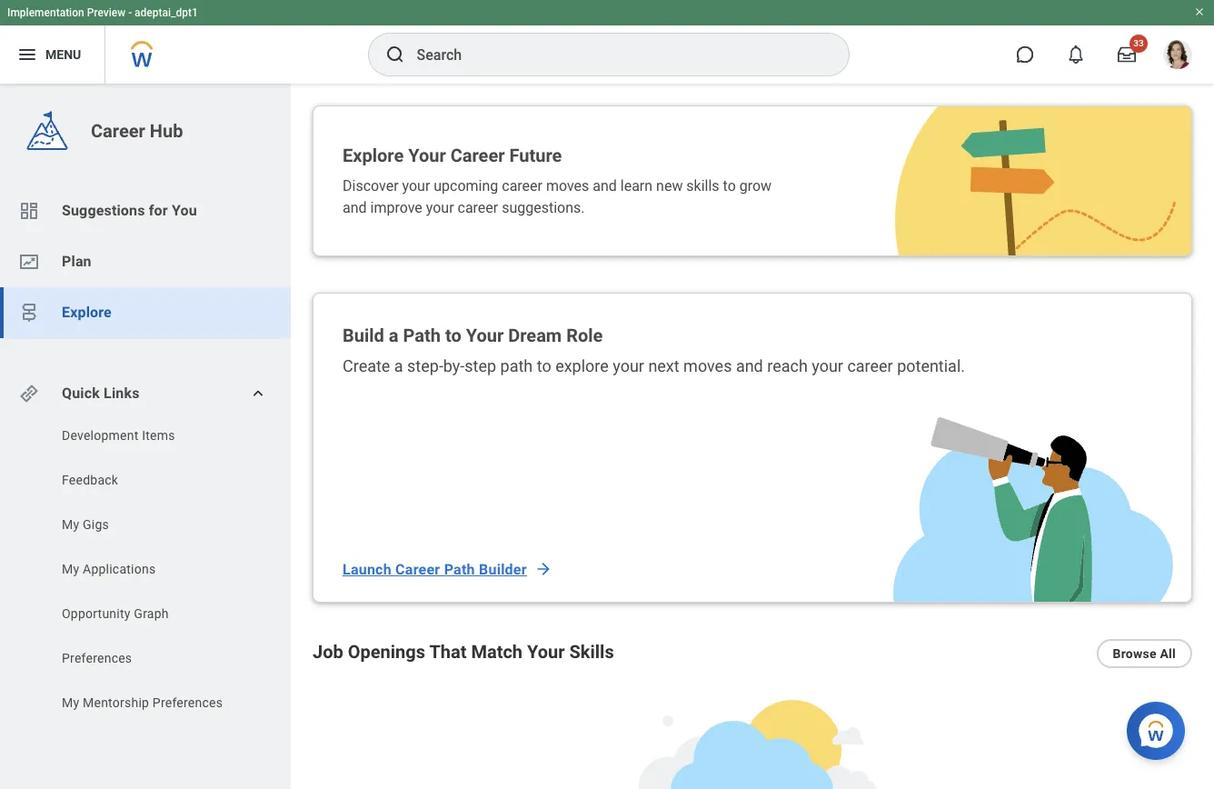 Task type: describe. For each thing, give the bounding box(es) containing it.
0 vertical spatial career
[[91, 120, 145, 142]]

explore
[[556, 356, 609, 376]]

preferences link
[[60, 649, 247, 667]]

opportunity
[[62, 607, 131, 621]]

reach
[[768, 356, 808, 376]]

explore for explore your career future
[[343, 145, 404, 166]]

explore your career future
[[343, 145, 562, 166]]

dashboard image
[[18, 200, 40, 222]]

plan link
[[0, 236, 291, 287]]

2 vertical spatial to
[[537, 356, 552, 376]]

menu
[[45, 47, 81, 61]]

launch
[[343, 561, 392, 578]]

timeline milestone image
[[18, 302, 40, 324]]

all
[[1161, 647, 1177, 661]]

0 vertical spatial and
[[593, 177, 617, 195]]

inbox large image
[[1119, 45, 1137, 64]]

launch career path builder button
[[343, 551, 553, 587]]

my for my gigs
[[62, 517, 79, 532]]

your right reach
[[812, 356, 844, 376]]

justify image
[[16, 44, 38, 65]]

development items
[[62, 428, 175, 443]]

my for my mentorship preferences
[[62, 696, 79, 710]]

a for build
[[389, 325, 399, 346]]

my mentorship preferences
[[62, 696, 223, 710]]

your up improve
[[402, 177, 430, 195]]

implementation
[[7, 6, 84, 19]]

browse all
[[1114, 647, 1177, 661]]

Search Workday  search field
[[417, 35, 812, 75]]

job openings that match your skills
[[313, 641, 614, 663]]

1 vertical spatial career
[[451, 145, 505, 166]]

development
[[62, 428, 139, 443]]

grow
[[740, 177, 772, 195]]

learn
[[621, 177, 653, 195]]

profile logan mcneil image
[[1164, 40, 1193, 73]]

moves inside discover your upcoming career moves and learn new skills to grow and improve your career suggestions.
[[546, 177, 590, 195]]

graph
[[134, 607, 169, 621]]

close environment banner image
[[1195, 6, 1206, 17]]

path for career
[[444, 561, 475, 578]]

my applications
[[62, 562, 156, 577]]

create
[[343, 356, 390, 376]]

gigs
[[83, 517, 109, 532]]

search image
[[384, 44, 406, 65]]

mentorship
[[83, 696, 149, 710]]

items
[[142, 428, 175, 443]]

list containing development items
[[0, 427, 291, 717]]

to inside discover your upcoming career moves and learn new skills to grow and improve your career suggestions.
[[723, 177, 736, 195]]

quick links element
[[18, 376, 276, 412]]

potential.
[[898, 356, 966, 376]]

new
[[657, 177, 683, 195]]

suggestions for you link
[[0, 186, 291, 236]]

browse
[[1114, 647, 1157, 661]]

adeptai_dpt1
[[135, 6, 198, 19]]

job
[[313, 641, 344, 663]]

builder
[[479, 561, 527, 578]]

career hub
[[91, 120, 183, 142]]

preview
[[87, 6, 126, 19]]

hub
[[150, 120, 183, 142]]

notifications large image
[[1068, 45, 1086, 64]]

33 button
[[1108, 35, 1149, 75]]

career inside button
[[396, 561, 441, 578]]

discover
[[343, 177, 399, 195]]

suggestions
[[62, 202, 145, 219]]

improve
[[371, 199, 423, 216]]

my applications link
[[60, 560, 247, 578]]

33
[[1134, 38, 1145, 48]]

future
[[510, 145, 562, 166]]

link image
[[18, 383, 40, 405]]

my mentorship preferences link
[[60, 694, 247, 712]]



Task type: locate. For each thing, give the bounding box(es) containing it.
1 vertical spatial a
[[395, 356, 403, 376]]

path
[[501, 356, 533, 376]]

1 horizontal spatial career
[[502, 177, 543, 195]]

a
[[389, 325, 399, 346], [395, 356, 403, 376]]

0 horizontal spatial and
[[343, 199, 367, 216]]

to right path
[[537, 356, 552, 376]]

0 vertical spatial list
[[0, 186, 291, 338]]

your up step
[[466, 325, 504, 346]]

0 horizontal spatial your
[[408, 145, 446, 166]]

0 vertical spatial a
[[389, 325, 399, 346]]

dream
[[509, 325, 562, 346]]

to
[[723, 177, 736, 195], [446, 325, 462, 346], [537, 356, 552, 376]]

1 vertical spatial my
[[62, 562, 79, 577]]

2 horizontal spatial your
[[527, 641, 565, 663]]

1 horizontal spatial career
[[396, 561, 441, 578]]

3 my from the top
[[62, 696, 79, 710]]

path for a
[[403, 325, 441, 346]]

0 horizontal spatial explore
[[62, 304, 112, 321]]

your left next
[[613, 356, 645, 376]]

explore up the discover
[[343, 145, 404, 166]]

onboarding home image
[[18, 251, 40, 273]]

career left potential.
[[848, 356, 894, 376]]

step-
[[407, 356, 444, 376]]

suggestions for you
[[62, 202, 197, 219]]

that
[[430, 641, 467, 663]]

explore down plan
[[62, 304, 112, 321]]

2 vertical spatial your
[[527, 641, 565, 663]]

2 horizontal spatial career
[[848, 356, 894, 376]]

explore link
[[0, 287, 291, 338]]

chevron up small image
[[249, 385, 267, 403]]

career up upcoming
[[451, 145, 505, 166]]

opportunity graph link
[[60, 605, 247, 623]]

1 horizontal spatial path
[[444, 561, 475, 578]]

build a path to your dream role
[[343, 325, 603, 346]]

0 vertical spatial moves
[[546, 177, 590, 195]]

1 horizontal spatial to
[[537, 356, 552, 376]]

your up upcoming
[[408, 145, 446, 166]]

2 horizontal spatial and
[[736, 356, 764, 376]]

moves up suggestions.
[[546, 177, 590, 195]]

suggestions.
[[502, 199, 585, 216]]

-
[[128, 6, 132, 19]]

launch career path builder icon image
[[894, 417, 1174, 602]]

2 horizontal spatial to
[[723, 177, 736, 195]]

opportunity graph
[[62, 607, 169, 621]]

list containing suggestions for you
[[0, 186, 291, 338]]

1 vertical spatial your
[[466, 325, 504, 346]]

discover your upcoming career moves and learn new skills to grow and improve your career suggestions.
[[343, 177, 772, 216]]

you
[[172, 202, 197, 219]]

to up by-
[[446, 325, 462, 346]]

2 horizontal spatial career
[[451, 145, 505, 166]]

feedback
[[62, 473, 118, 487]]

career left hub
[[91, 120, 145, 142]]

plan
[[62, 253, 92, 270]]

next
[[649, 356, 680, 376]]

1 horizontal spatial moves
[[684, 356, 732, 376]]

and left learn
[[593, 177, 617, 195]]

1 horizontal spatial explore
[[343, 145, 404, 166]]

path
[[403, 325, 441, 346], [444, 561, 475, 578]]

0 horizontal spatial career
[[458, 199, 499, 216]]

list
[[0, 186, 291, 338], [0, 427, 291, 717]]

career up suggestions.
[[502, 177, 543, 195]]

1 vertical spatial explore
[[62, 304, 112, 321]]

arrow right image
[[535, 560, 553, 578]]

preferences
[[62, 651, 132, 666], [153, 696, 223, 710]]

1 vertical spatial preferences
[[153, 696, 223, 710]]

1 list from the top
[[0, 186, 291, 338]]

1 horizontal spatial your
[[466, 325, 504, 346]]

0 vertical spatial your
[[408, 145, 446, 166]]

your for match
[[527, 641, 565, 663]]

career right launch
[[396, 561, 441, 578]]

and down the discover
[[343, 199, 367, 216]]

0 horizontal spatial career
[[91, 120, 145, 142]]

2 vertical spatial and
[[736, 356, 764, 376]]

your for to
[[466, 325, 504, 346]]

my left mentorship
[[62, 696, 79, 710]]

openings
[[348, 641, 426, 663]]

2 vertical spatial career
[[848, 356, 894, 376]]

explore inside explore "link"
[[62, 304, 112, 321]]

my for my applications
[[62, 562, 79, 577]]

0 vertical spatial preferences
[[62, 651, 132, 666]]

path inside button
[[444, 561, 475, 578]]

0 vertical spatial to
[[723, 177, 736, 195]]

a for create
[[395, 356, 403, 376]]

to left grow
[[723, 177, 736, 195]]

a right build
[[389, 325, 399, 346]]

menu banner
[[0, 0, 1215, 84]]

2 vertical spatial my
[[62, 696, 79, 710]]

2 my from the top
[[62, 562, 79, 577]]

career for by-
[[848, 356, 894, 376]]

1 horizontal spatial and
[[593, 177, 617, 195]]

1 vertical spatial career
[[458, 199, 499, 216]]

for
[[149, 202, 168, 219]]

career
[[91, 120, 145, 142], [451, 145, 505, 166], [396, 561, 441, 578]]

quick links
[[62, 385, 140, 402]]

0 horizontal spatial to
[[446, 325, 462, 346]]

feedback link
[[60, 471, 247, 489]]

preferences down preferences link
[[153, 696, 223, 710]]

and left reach
[[736, 356, 764, 376]]

0 vertical spatial path
[[403, 325, 441, 346]]

preferences down the opportunity
[[62, 651, 132, 666]]

0 horizontal spatial preferences
[[62, 651, 132, 666]]

implementation preview -   adeptai_dpt1
[[7, 6, 198, 19]]

development items link
[[60, 427, 247, 445]]

build
[[343, 325, 385, 346]]

my left the gigs
[[62, 517, 79, 532]]

and
[[593, 177, 617, 195], [343, 199, 367, 216], [736, 356, 764, 376]]

career for career
[[458, 199, 499, 216]]

browse all link
[[1097, 639, 1193, 668]]

match
[[471, 641, 523, 663]]

links
[[104, 385, 140, 402]]

by-
[[444, 356, 465, 376]]

explore for explore
[[62, 304, 112, 321]]

0 vertical spatial explore
[[343, 145, 404, 166]]

your left skills
[[527, 641, 565, 663]]

and for career
[[343, 199, 367, 216]]

my down my gigs
[[62, 562, 79, 577]]

your
[[402, 177, 430, 195], [426, 199, 454, 216], [613, 356, 645, 376], [812, 356, 844, 376]]

step
[[465, 356, 497, 376]]

my
[[62, 517, 79, 532], [62, 562, 79, 577], [62, 696, 79, 710]]

0 vertical spatial my
[[62, 517, 79, 532]]

my gigs
[[62, 517, 109, 532]]

upcoming
[[434, 177, 499, 195]]

moves
[[546, 177, 590, 195], [684, 356, 732, 376]]

career
[[502, 177, 543, 195], [458, 199, 499, 216], [848, 356, 894, 376]]

1 horizontal spatial preferences
[[153, 696, 223, 710]]

1 vertical spatial to
[[446, 325, 462, 346]]

moves right next
[[684, 356, 732, 376]]

1 my from the top
[[62, 517, 79, 532]]

1 vertical spatial list
[[0, 427, 291, 717]]

your down upcoming
[[426, 199, 454, 216]]

create a step-by-step path to explore your next moves and reach your career potential.
[[343, 356, 966, 376]]

role
[[567, 325, 603, 346]]

launch career path builder
[[343, 561, 527, 578]]

applications
[[83, 562, 156, 577]]

2 vertical spatial career
[[396, 561, 441, 578]]

path left builder
[[444, 561, 475, 578]]

and for by-
[[736, 356, 764, 376]]

quick
[[62, 385, 100, 402]]

2 list from the top
[[0, 427, 291, 717]]

skills
[[687, 177, 720, 195]]

1 vertical spatial moves
[[684, 356, 732, 376]]

skills
[[570, 641, 614, 663]]

my gigs link
[[60, 516, 247, 534]]

0 vertical spatial career
[[502, 177, 543, 195]]

1 vertical spatial path
[[444, 561, 475, 578]]

path up step-
[[403, 325, 441, 346]]

a left step-
[[395, 356, 403, 376]]

explore
[[343, 145, 404, 166], [62, 304, 112, 321]]

career down upcoming
[[458, 199, 499, 216]]

your
[[408, 145, 446, 166], [466, 325, 504, 346], [527, 641, 565, 663]]

menu button
[[0, 25, 105, 84]]

1 vertical spatial and
[[343, 199, 367, 216]]

0 horizontal spatial moves
[[546, 177, 590, 195]]

0 horizontal spatial path
[[403, 325, 441, 346]]



Task type: vqa. For each thing, say whether or not it's contained in the screenshot.
Job Openings That Match Your Skills
yes



